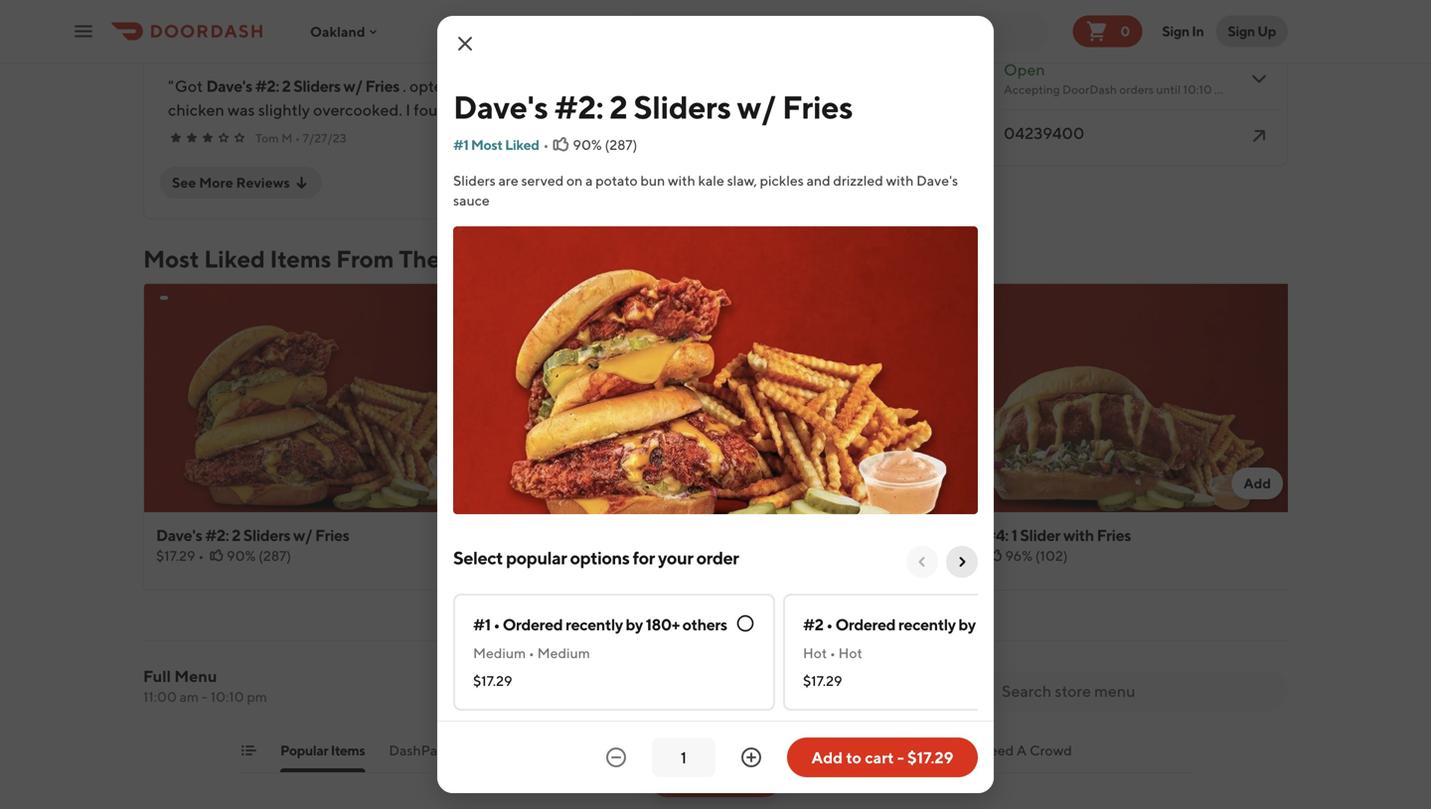 Task type: locate. For each thing, give the bounding box(es) containing it.
0 horizontal spatial sign
[[1162, 23, 1189, 39]]

most liked items from the menu
[[143, 245, 509, 273]]

ordered
[[503, 616, 563, 635], [835, 616, 896, 635]]

fries inside dialog
[[782, 88, 853, 126]]

1 horizontal spatial medium
[[537, 645, 590, 662]]

0 horizontal spatial hot
[[803, 645, 827, 662]]

dave's
[[206, 77, 252, 95], [453, 88, 548, 126], [916, 172, 958, 189], [156, 526, 202, 545], [935, 526, 981, 545]]

2 by from the left
[[958, 616, 976, 635]]

1 horizontal spatial sign
[[1228, 23, 1255, 39]]

menu inside the full menu 11:00 am - 10:10 pm
[[174, 667, 217, 686]]

1 horizontal spatial with
[[886, 172, 914, 189]]

1 horizontal spatial recently
[[898, 616, 956, 635]]

2 horizontal spatial add button
[[1232, 468, 1283, 500]]

liked inside heading
[[204, 245, 265, 273]]

0 horizontal spatial by
[[626, 616, 643, 635]]

dave's right "drizzled"
[[916, 172, 958, 189]]

#2:
[[255, 77, 279, 95], [554, 88, 603, 126], [205, 526, 229, 545]]

menu down 'drinks'
[[728, 769, 771, 788]]

1 vertical spatial liked
[[204, 245, 265, 273]]

oakland,
[[1004, 16, 1061, 33]]

(114)
[[650, 548, 679, 564]]

1 horizontal spatial by
[[958, 616, 976, 635]]

1 horizontal spatial shakes
[[913, 743, 958, 759]]

0 horizontal spatial liked
[[204, 245, 265, 273]]

sign in
[[1162, 23, 1204, 39]]

1 horizontal spatial 10:10
[[1183, 82, 1212, 96]]

items right the "popular"
[[331, 743, 365, 759]]

0 horizontal spatial 2
[[232, 526, 240, 545]]

" right open menu image
[[168, 11, 174, 30]]

hot
[[803, 645, 827, 662], [838, 645, 862, 662]]

• for medium • medium
[[529, 645, 534, 662]]

1 vertical spatial -
[[897, 749, 904, 768]]

92% (114)
[[621, 548, 679, 564]]

next image
[[954, 555, 970, 570]]

1 horizontal spatial w/
[[343, 77, 362, 95]]

2 ordered from the left
[[835, 616, 896, 635]]

0 horizontal spatial ordered
[[503, 616, 563, 635]]

2 horizontal spatial w/
[[737, 88, 776, 126]]

find restaurant in google maps image
[[1247, 2, 1271, 26]]

(287) up "potato"
[[605, 137, 637, 153]]

add inside "add to cart - $17.29" button
[[812, 749, 843, 768]]

sliders
[[293, 77, 341, 95], [634, 88, 731, 126], [453, 172, 496, 189], [243, 526, 290, 545]]

1 horizontal spatial #1
[[473, 616, 491, 635]]

0 horizontal spatial medium
[[473, 645, 526, 662]]

0 vertical spatial "
[[168, 11, 174, 30]]

2 horizontal spatial 2
[[609, 88, 627, 126]]

0 vertical spatial 10:10
[[1183, 82, 1212, 96]]

dave's up "$11.89 •"
[[935, 526, 981, 545]]

1 horizontal spatial add button
[[842, 468, 893, 500]]

medium down select
[[473, 645, 526, 662]]

1 ordered from the left
[[503, 616, 563, 635]]

0 vertical spatial -
[[202, 689, 208, 706]]

1 horizontal spatial -
[[897, 749, 904, 768]]

1 sign from the left
[[1162, 23, 1189, 39]]

0 horizontal spatial others
[[682, 616, 727, 635]]

add for dave's #2:     2 sliders w/ fries
[[465, 476, 492, 492]]

1 horizontal spatial 2
[[282, 77, 291, 95]]

top loaded shakes
[[767, 743, 889, 759]]

menu for view menu
[[728, 769, 771, 788]]

top loaded shakes button
[[767, 741, 889, 773]]

hot • hot
[[803, 645, 862, 662]]

10:10 left pm
[[1183, 82, 1212, 96]]

order
[[696, 548, 739, 569]]

2 others from the left
[[1009, 616, 1054, 635]]

90%
[[573, 137, 602, 153], [227, 548, 256, 564]]

1 vertical spatial menu
[[174, 667, 217, 686]]

0 horizontal spatial 10:10
[[210, 689, 244, 706]]

0 horizontal spatial add button
[[453, 468, 504, 500]]

am
[[180, 689, 199, 706]]

0 horizontal spatial 90%
[[227, 548, 256, 564]]

menu right the
[[445, 245, 509, 273]]

90% (287) right $17.29 •
[[227, 548, 291, 564]]

2 horizontal spatial with
[[1063, 526, 1094, 545]]

2 inside dialog
[[609, 88, 627, 126]]

90% up a
[[573, 137, 602, 153]]

dave's #2:     2 sliders w/ fries up bun
[[453, 88, 853, 126]]

" up see
[[168, 77, 174, 95]]

by left 180+
[[626, 616, 643, 635]]

$16.09 •
[[546, 548, 598, 564]]

dave's up #1 most liked
[[453, 88, 548, 126]]

0 horizontal spatial dave's #2:     2 sliders w/ fries
[[156, 526, 349, 545]]

others for #2 • ordered recently by 90+ others
[[1009, 616, 1054, 635]]

others right 90+
[[1009, 616, 1054, 635]]

popular
[[280, 743, 328, 759]]

" inside button
[[168, 11, 174, 30]]

- inside the full menu 11:00 am - 10:10 pm
[[202, 689, 208, 706]]

options
[[570, 548, 629, 569]]

to
[[846, 749, 862, 768]]

0 horizontal spatial shakes
[[844, 743, 889, 759]]

1 recently from the left
[[566, 616, 623, 635]]

1 vertical spatial "
[[168, 77, 174, 95]]

1 horizontal spatial ordered
[[835, 616, 896, 635]]

hot down #2 • ordered recently by 90+ others
[[838, 645, 862, 662]]

dave's for $11.89 •
[[935, 526, 981, 545]]

liked inside dave's #2:     2 sliders w/ fries dialog
[[505, 137, 539, 153]]

menu
[[445, 245, 509, 273], [174, 667, 217, 686], [728, 769, 771, 788]]

90+
[[978, 616, 1007, 635]]

1 others from the left
[[682, 616, 727, 635]]

10:10 inside 'open accepting doordash orders until 10:10 pm'
[[1183, 82, 1212, 96]]

• for $16.09 •
[[592, 548, 598, 564]]

exclusive
[[452, 743, 512, 759]]

(287) right $17.29 •
[[258, 548, 291, 564]]

0 horizontal spatial most
[[143, 245, 199, 273]]

recently down previous image
[[898, 616, 956, 635]]

1 vertical spatial 90%
[[227, 548, 256, 564]]

dave's #2:     2 sliders w/ fries up $17.29 •
[[156, 526, 349, 545]]

•
[[295, 131, 300, 145], [543, 137, 549, 153], [198, 548, 204, 564], [592, 548, 598, 564], [977, 548, 982, 564], [493, 616, 500, 635], [826, 616, 833, 635], [529, 645, 534, 662], [830, 645, 836, 662]]

2 hot from the left
[[838, 645, 862, 662]]

1 horizontal spatial #2:
[[255, 77, 279, 95]]

with right "drizzled"
[[886, 172, 914, 189]]

with right bun
[[668, 172, 695, 189]]

0 vertical spatial 90% (287)
[[573, 137, 637, 153]]

1 horizontal spatial (287)
[[605, 137, 637, 153]]

1 vertical spatial most
[[143, 245, 199, 273]]

liked up are
[[505, 137, 539, 153]]

- right the cart
[[897, 749, 904, 768]]

dashpass exclusive item(s)
[[389, 743, 559, 759]]

(102)
[[1035, 548, 1068, 564]]

Current quantity is 1 number field
[[664, 747, 704, 769]]

w/
[[343, 77, 362, 95], [737, 88, 776, 126], [293, 526, 312, 545]]

96% (102)
[[1005, 548, 1068, 564]]

1 vertical spatial dave's #2:     2 sliders w/ fries
[[156, 526, 349, 545]]

dave's #2:     2 sliders w/ fries for $17.29 •
[[156, 526, 349, 545]]

$17.29 inside button
[[907, 749, 954, 768]]

• for $17.29 •
[[198, 548, 204, 564]]

" inside dave's #2:     2 sliders w/ fries "
[[763, 100, 769, 119]]

0 vertical spatial 90%
[[573, 137, 602, 153]]

1 horizontal spatial hot
[[838, 645, 862, 662]]

2 horizontal spatial #2:
[[554, 88, 603, 126]]

1 horizontal spatial most
[[471, 137, 503, 153]]

1 horizontal spatial dave's #2:     2 sliders w/ fries
[[453, 88, 853, 126]]

- right am
[[202, 689, 208, 706]]

sign up
[[1228, 23, 1276, 39]]

0 horizontal spatial #1
[[453, 137, 469, 153]]

1 vertical spatial #1
[[473, 616, 491, 635]]

1 shakes from the left
[[844, 743, 889, 759]]

w/ for $17.29 •
[[293, 526, 312, 545]]

2 shakes from the left
[[913, 743, 958, 759]]

0 horizontal spatial #2:
[[205, 526, 229, 545]]

1 horizontal spatial menu
[[445, 245, 509, 273]]

recently for 90+
[[898, 616, 956, 635]]

the
[[399, 245, 440, 273]]

pm
[[1214, 82, 1234, 96]]

1 horizontal spatial 90% (287)
[[573, 137, 637, 153]]

dave's up see more reviews
[[206, 77, 252, 95]]

1 vertical spatial items
[[331, 743, 365, 759]]

sign left in
[[1162, 23, 1189, 39]]

add button for slider
[[1232, 468, 1283, 500]]

add button for sliders
[[453, 468, 504, 500]]

0 vertical spatial dave's #2:     2 sliders w/ fries
[[453, 88, 853, 126]]

dave's #2:     2 sliders w/ fries inside dialog
[[453, 88, 853, 126]]

1 horizontal spatial 90%
[[573, 137, 602, 153]]

0 vertical spatial most
[[471, 137, 503, 153]]

sliders are served on a potato bun with kale slaw, pickles and drizzled with dave's sauce
[[453, 172, 958, 209]]

full menu 11:00 am - 10:10 pm
[[143, 667, 267, 706]]

0 horizontal spatial menu
[[174, 667, 217, 686]]

drinks
[[703, 743, 743, 759]]

fries
[[365, 77, 399, 95], [782, 88, 853, 126], [315, 526, 349, 545], [1097, 526, 1131, 545]]

ordered up hot • hot
[[835, 616, 896, 635]]

by for 90+
[[958, 616, 976, 635]]

dave's inside dave's #2:     2 sliders w/ fries "
[[206, 77, 252, 95]]

90% inside dave's #2:     2 sliders w/ fries dialog
[[573, 137, 602, 153]]

• for hot • hot
[[830, 645, 836, 662]]

select popular options for your order
[[453, 548, 739, 569]]

90% (287) up "potato"
[[573, 137, 637, 153]]

menu up am
[[174, 667, 217, 686]]

2 for $17.29 •
[[232, 526, 240, 545]]

0 vertical spatial items
[[270, 245, 331, 273]]

sign for sign in
[[1162, 23, 1189, 39]]

dave's #2:     2 sliders w/ fries dialog
[[437, 16, 1105, 810]]

• for $11.89 •
[[977, 548, 982, 564]]

#1 down dave's #2:     2 sliders w/ fries "
[[453, 137, 469, 153]]

-
[[202, 689, 208, 706], [897, 749, 904, 768]]

view menu button
[[648, 758, 783, 798]]

2 sign from the left
[[1228, 23, 1255, 39]]

0 horizontal spatial w/
[[293, 526, 312, 545]]

sign left up
[[1228, 23, 1255, 39]]

liked down see more reviews button
[[204, 245, 265, 273]]

180+
[[646, 616, 680, 635]]

sliders inside dave's #2:     2 sliders w/ fries "
[[293, 77, 341, 95]]

#2: for #1 most liked
[[554, 88, 603, 126]]

0
[[1120, 23, 1130, 39]]

recently
[[566, 616, 623, 635], [898, 616, 956, 635]]

2 horizontal spatial menu
[[728, 769, 771, 788]]

fries for $11.89 •
[[1097, 526, 1131, 545]]

menu for full menu 11:00 am - 10:10 pm
[[174, 667, 217, 686]]

by
[[626, 616, 643, 635], [958, 616, 976, 635]]

0 vertical spatial menu
[[445, 245, 509, 273]]

" up pickles
[[763, 100, 769, 119]]

10:10 inside the full menu 11:00 am - 10:10 pm
[[210, 689, 244, 706]]

1 horizontal spatial liked
[[505, 137, 539, 153]]

3 add button from the left
[[1232, 468, 1283, 500]]

others right 180+
[[682, 616, 727, 635]]

0 horizontal spatial recently
[[566, 616, 623, 635]]

0 vertical spatial #1
[[453, 137, 469, 153]]

2 vertical spatial menu
[[728, 769, 771, 788]]

medium
[[473, 645, 526, 662], [537, 645, 590, 662]]

items left from on the left of page
[[270, 245, 331, 273]]

dave's #4: 1 slider with fries
[[935, 526, 1131, 545]]

0 vertical spatial liked
[[505, 137, 539, 153]]

hot down #2
[[803, 645, 827, 662]]

2 recently from the left
[[898, 616, 956, 635]]

10:10 left the pm
[[210, 689, 244, 706]]

dave's up $17.29 •
[[156, 526, 202, 545]]

with
[[668, 172, 695, 189], [886, 172, 914, 189], [1063, 526, 1094, 545]]

add button
[[453, 468, 504, 500], [842, 468, 893, 500], [1232, 468, 1283, 500]]

most down see
[[143, 245, 199, 273]]

w/ for #1 most liked
[[737, 88, 776, 126]]

#2: inside dialog
[[554, 88, 603, 126]]

by left 90+
[[958, 616, 976, 635]]

0 vertical spatial (287)
[[605, 137, 637, 153]]

ordered up "medium • medium"
[[503, 616, 563, 635]]

1 vertical spatial 10:10
[[210, 689, 244, 706]]

#1
[[453, 137, 469, 153], [473, 616, 491, 635]]

1 horizontal spatial others
[[1009, 616, 1054, 635]]

1 add button from the left
[[453, 468, 504, 500]]

#1 up "medium • medium"
[[473, 616, 491, 635]]

decrease quantity by 1 image
[[604, 746, 628, 770]]

sign in link
[[1150, 11, 1216, 51]]

liked
[[505, 137, 539, 153], [204, 245, 265, 273]]

top
[[767, 743, 790, 759]]

0 horizontal spatial -
[[202, 689, 208, 706]]

recently down select popular options for your order on the bottom of the page
[[566, 616, 623, 635]]

slider
[[1020, 526, 1060, 545]]

2 vertical spatial "
[[763, 100, 769, 119]]

popular
[[506, 548, 567, 569]]

0 horizontal spatial (287)
[[258, 548, 291, 564]]

dave's #2:     2 sliders w/ fries
[[453, 88, 853, 126], [156, 526, 349, 545]]

shakes inside button
[[844, 743, 889, 759]]

1 vertical spatial 90% (287)
[[227, 548, 291, 564]]

w/ inside dialog
[[737, 88, 776, 126]]

with up (102) at the bottom right
[[1063, 526, 1094, 545]]

popular items
[[280, 743, 365, 759]]

sign
[[1162, 23, 1189, 39], [1228, 23, 1255, 39]]

most up are
[[471, 137, 503, 153]]

others
[[682, 616, 727, 635], [1009, 616, 1054, 635]]

pickles
[[760, 172, 804, 189]]

oakland, ca
[[1004, 16, 1085, 33]]

most liked items from the menu heading
[[143, 243, 509, 275]]

add
[[465, 476, 492, 492], [854, 476, 882, 492], [1244, 476, 1271, 492], [812, 749, 843, 768]]

90% right $17.29 •
[[227, 548, 256, 564]]

1
[[1011, 526, 1017, 545]]

medium down #1 • ordered recently by 180+ others
[[537, 645, 590, 662]]

menu inside button
[[728, 769, 771, 788]]

tom m • 7/27/23
[[255, 131, 346, 145]]

open accepting doordash orders until 10:10 pm
[[1004, 60, 1234, 96]]

1 by from the left
[[626, 616, 643, 635]]



Task type: describe. For each thing, give the bounding box(es) containing it.
cart
[[865, 749, 894, 768]]

$11.89 •
[[935, 548, 982, 564]]

#2: inside dave's #2:     2 sliders w/ fries "
[[255, 77, 279, 95]]

11:00
[[143, 689, 177, 706]]

dave's #2:     2 sliders w/ fries button
[[206, 75, 399, 97]]

- inside button
[[897, 749, 904, 768]]

1 medium from the left
[[473, 645, 526, 662]]

dave's for #1 most liked
[[453, 88, 548, 126]]

open menu image
[[72, 19, 95, 43]]

potato
[[596, 172, 638, 189]]

• for #2 • ordered recently by 90+ others
[[826, 616, 833, 635]]

#4:
[[984, 526, 1009, 545]]

dashpass exclusive item(s) button
[[389, 741, 559, 773]]

10:10 for accepting
[[1183, 82, 1212, 96]]

w/ inside dave's #2:     2 sliders w/ fries "
[[343, 77, 362, 95]]

call restaurant image
[[1247, 124, 1271, 148]]

items inside heading
[[270, 245, 331, 273]]

a
[[1017, 743, 1027, 759]]

ordered for #1
[[503, 616, 563, 635]]

sliders inside sliders are served on a potato bun with kale slaw, pickles and drizzled with dave's sauce
[[453, 172, 496, 189]]

2 medium from the left
[[537, 645, 590, 662]]

04239400
[[1004, 124, 1084, 143]]

#2: for $17.29 •
[[205, 526, 229, 545]]

#2 • ordered recently by 90+ others
[[803, 616, 1054, 635]]

open
[[1004, 60, 1045, 79]]

up
[[1257, 23, 1276, 39]]

crowd
[[1030, 743, 1072, 759]]

menu inside heading
[[445, 245, 509, 273]]

a
[[585, 172, 593, 189]]

• for #1 • ordered recently by 180+ others
[[493, 616, 500, 635]]

on
[[566, 172, 583, 189]]

others for #1 • ordered recently by 180+ others
[[682, 616, 727, 635]]

loaded
[[793, 743, 841, 759]]

sign up link
[[1216, 15, 1288, 47]]

expand store hours image
[[1247, 67, 1271, 90]]

doordash
[[1062, 82, 1117, 96]]

$17.29 •
[[156, 548, 204, 564]]

from
[[336, 245, 394, 273]]

dave's for $17.29 •
[[156, 526, 202, 545]]

your
[[658, 548, 693, 569]]

meals button
[[583, 741, 621, 773]]

add to cart - $17.29
[[812, 749, 954, 768]]

view menu
[[688, 769, 771, 788]]

orders
[[1119, 82, 1154, 96]]

$11.89
[[935, 548, 974, 564]]

feed
[[982, 743, 1014, 759]]

by for 180+
[[626, 616, 643, 635]]

reviews
[[236, 174, 290, 191]]

see more reviews button
[[160, 167, 322, 199]]

92%
[[621, 548, 648, 564]]

and
[[807, 172, 830, 189]]

close dave's #2:     2 sliders w/ fries image
[[453, 32, 477, 56]]

fries for $17.29 •
[[315, 526, 349, 545]]

#1 for #1 • ordered recently by 180+ others
[[473, 616, 491, 635]]

add for $16.09 •
[[854, 476, 882, 492]]

dave's #2:     2 sliders w/ fries "
[[206, 77, 769, 119]]

until
[[1156, 82, 1181, 96]]

for
[[633, 548, 655, 569]]

are
[[498, 172, 518, 189]]

$16.09
[[546, 548, 589, 564]]

" button
[[144, 0, 922, 66]]

most inside dave's #2:     2 sliders w/ fries dialog
[[471, 137, 503, 153]]

see
[[172, 174, 196, 191]]

most inside heading
[[143, 245, 199, 273]]

0 horizontal spatial with
[[668, 172, 695, 189]]

see more reviews
[[172, 174, 290, 191]]

bun
[[640, 172, 665, 189]]

ordered for #2
[[835, 616, 896, 635]]

1 vertical spatial (287)
[[258, 548, 291, 564]]

drizzled
[[833, 172, 883, 189]]

fries for #1 most liked
[[782, 88, 853, 126]]

10:10 for menu
[[210, 689, 244, 706]]

dave's inside sliders are served on a potato bun with kale slaw, pickles and drizzled with dave's sauce
[[916, 172, 958, 189]]

feed a crowd
[[982, 743, 1072, 759]]

in
[[1192, 23, 1204, 39]]

previous image
[[914, 555, 930, 570]]

96%
[[1005, 548, 1033, 564]]

slaw,
[[727, 172, 757, 189]]

2 for #1 most liked
[[609, 88, 627, 126]]

pm
[[247, 689, 267, 706]]

increase quantity by 1 image
[[739, 746, 763, 770]]

tom
[[255, 131, 279, 145]]

m
[[281, 131, 293, 145]]

select
[[453, 548, 503, 569]]

full
[[143, 667, 171, 686]]

7/27/23
[[303, 131, 346, 145]]

#1 for #1 most liked
[[453, 137, 469, 153]]

view
[[688, 769, 725, 788]]

sauce
[[453, 192, 490, 209]]

#2
[[803, 616, 823, 635]]

feed a crowd button
[[982, 741, 1072, 773]]

add to cart - $17.29 button
[[787, 738, 978, 778]]

medium • medium
[[473, 645, 590, 662]]

2 add button from the left
[[842, 468, 893, 500]]

more
[[199, 174, 233, 191]]

kale
[[698, 172, 724, 189]]

sides
[[645, 743, 679, 759]]

(287) inside dave's #2:     2 sliders w/ fries dialog
[[605, 137, 637, 153]]

served
[[521, 172, 564, 189]]

90% (287) inside dave's #2:     2 sliders w/ fries dialog
[[573, 137, 637, 153]]

1 hot from the left
[[803, 645, 827, 662]]

recently for 180+
[[566, 616, 623, 635]]

meals
[[583, 743, 621, 759]]

Item Search search field
[[1002, 681, 1272, 703]]

2 inside dave's #2:     2 sliders w/ fries "
[[282, 77, 291, 95]]

sign for sign up
[[1228, 23, 1255, 39]]

item(s)
[[515, 743, 559, 759]]

dashpass
[[389, 743, 450, 759]]

0 horizontal spatial 90% (287)
[[227, 548, 291, 564]]

0 button
[[1073, 15, 1142, 47]]

fries inside dave's #2:     2 sliders w/ fries "
[[365, 77, 399, 95]]

sides button
[[645, 741, 679, 773]]

add for dave's #4: 1 slider with fries
[[1244, 476, 1271, 492]]

#1 • ordered recently by 180+ others
[[473, 616, 727, 635]]

dave's #2:     2 sliders w/ fries for #1 most liked
[[453, 88, 853, 126]]

#1 most liked
[[453, 137, 539, 153]]

accepting
[[1004, 82, 1060, 96]]



Task type: vqa. For each thing, say whether or not it's contained in the screenshot.
Shakes within the "button"
yes



